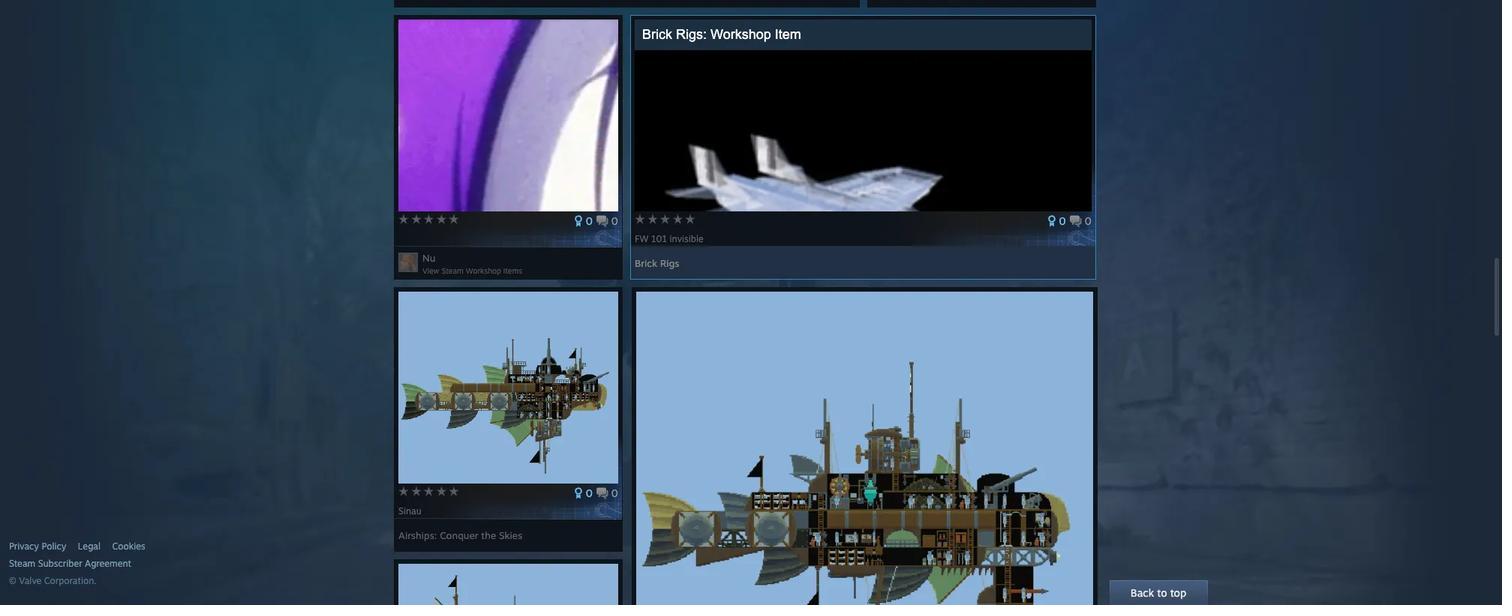 Task type: locate. For each thing, give the bounding box(es) containing it.
steam down privacy
[[9, 558, 35, 569]]

steam inside cookies steam subscriber agreement © valve corporation.
[[9, 558, 35, 569]]

view steam workshop items link
[[422, 266, 522, 275]]

the
[[481, 530, 496, 542]]

1 horizontal spatial workshop
[[711, 27, 771, 42]]

item
[[775, 27, 801, 42]]

fw 101 invisible
[[635, 233, 706, 245]]

workshop left item
[[711, 27, 771, 42]]

0 vertical spatial steam
[[442, 266, 464, 275]]

cookies
[[112, 541, 145, 552]]

0 horizontal spatial steam
[[9, 558, 35, 569]]

brick
[[642, 27, 672, 42], [635, 257, 657, 269]]

brick left rigs:
[[642, 27, 672, 42]]

steam right view on the top
[[442, 266, 464, 275]]

corporation.
[[44, 575, 96, 587]]

policy
[[42, 541, 66, 552]]

workshop left items
[[466, 266, 501, 275]]

0
[[586, 215, 593, 227], [611, 215, 618, 227], [1059, 215, 1066, 227], [1085, 215, 1092, 227], [586, 487, 593, 500], [611, 487, 618, 500]]

workshop
[[711, 27, 771, 42], [466, 266, 501, 275]]

cookies steam subscriber agreement © valve corporation.
[[9, 541, 145, 587]]

legal
[[78, 541, 101, 552]]

1 horizontal spatial steam
[[442, 266, 464, 275]]

0 vertical spatial brick
[[642, 27, 672, 42]]

᠌ ᠌ ᠌᠌ ᠌ ᠌ ᠌ ᠌ ᠌
[[398, 233, 419, 245]]

1 vertical spatial workshop
[[466, 266, 501, 275]]

cookies link
[[112, 541, 145, 553]]

©
[[9, 575, 16, 587]]

0 horizontal spatial workshop
[[466, 266, 501, 275]]

workshop inside nu view steam workshop items
[[466, 266, 501, 275]]

to
[[1158, 587, 1168, 599]]

steam subscriber agreement link
[[9, 558, 386, 570]]

0 vertical spatial workshop
[[711, 27, 771, 42]]

conquer
[[440, 530, 478, 542]]

brick left rigs
[[635, 257, 657, 269]]

items
[[503, 266, 522, 275]]

1 vertical spatial brick
[[635, 257, 657, 269]]

invisible
[[670, 233, 704, 245]]

rigs:
[[676, 27, 707, 42]]

privacy policy
[[9, 541, 66, 552]]

steam
[[442, 266, 464, 275], [9, 558, 35, 569]]

subscriber
[[38, 558, 82, 569]]

᠌
[[398, 233, 398, 245], [398, 233, 401, 245], [404, 233, 406, 245], [406, 233, 409, 245], [409, 233, 411, 245], [411, 233, 414, 245], [414, 233, 417, 245]]

1 vertical spatial steam
[[9, 558, 35, 569]]

fw
[[635, 233, 649, 245]]



Task type: vqa. For each thing, say whether or not it's contained in the screenshot.
the left the can
no



Task type: describe. For each thing, give the bounding box(es) containing it.
view
[[422, 266, 439, 275]]

rigs
[[660, 257, 679, 269]]

top
[[1171, 587, 1187, 599]]

brick for brick rigs: workshop item
[[642, 27, 672, 42]]

nu view steam workshop items
[[422, 252, 522, 275]]

brick rigs: workshop item
[[642, 27, 801, 42]]

brick for brick rigs
[[635, 257, 657, 269]]

sinau
[[398, 506, 424, 517]]

agreement
[[85, 558, 131, 569]]

steam inside nu view steam workshop items
[[442, 266, 464, 275]]

brick rigs
[[635, 257, 679, 269]]

airships:
[[398, 530, 437, 542]]

valve
[[19, 575, 42, 587]]

back
[[1131, 587, 1155, 599]]

legal link
[[78, 541, 101, 553]]

back to top
[[1131, 587, 1187, 599]]

᠌᠌
[[401, 233, 404, 245]]

privacy policy link
[[9, 541, 66, 553]]

brick rigs link
[[635, 252, 679, 269]]

101
[[651, 233, 667, 245]]

privacy
[[9, 541, 39, 552]]

airships: conquer the skies
[[398, 530, 522, 542]]

skies
[[499, 530, 522, 542]]

nu link
[[422, 252, 435, 264]]

nu
[[422, 252, 435, 264]]

airships: conquer the skies link
[[398, 524, 522, 542]]



